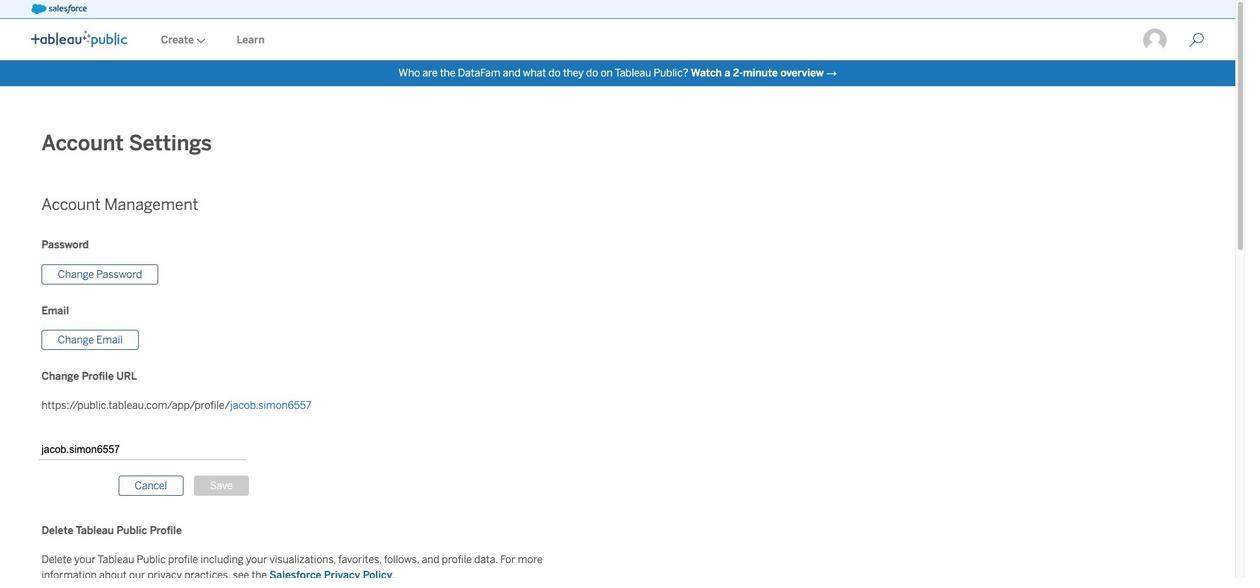 Task type: vqa. For each thing, say whether or not it's contained in the screenshot.
the right the
no



Task type: locate. For each thing, give the bounding box(es) containing it.
create image
[[194, 38, 206, 43]]

logo image
[[31, 30, 127, 47]]

Customize username field
[[39, 440, 247, 461]]

salesforce logo image
[[31, 4, 87, 14]]

go to search image
[[1174, 32, 1220, 48]]



Task type: describe. For each thing, give the bounding box(es) containing it.
jacob.simon6557 image
[[1142, 27, 1168, 53]]



